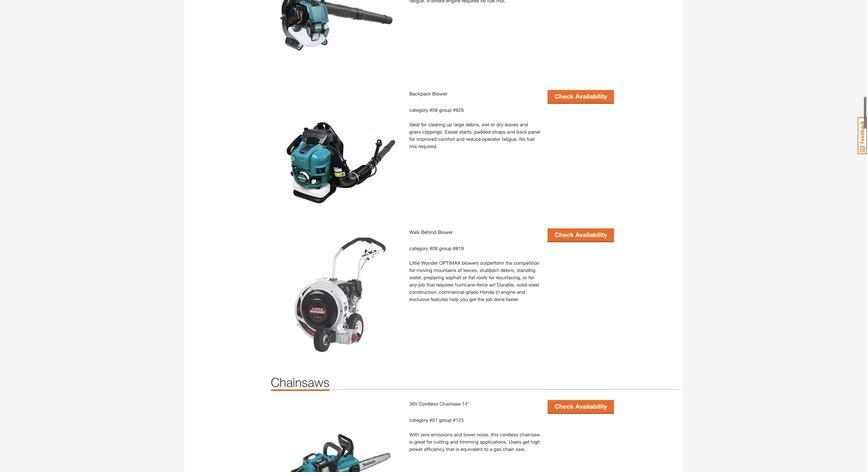 Task type: describe. For each thing, give the bounding box(es) containing it.
with
[[410, 432, 419, 438]]

stubborn
[[480, 267, 500, 273]]

1 check availability link from the top
[[548, 90, 615, 103]]

#819
[[453, 246, 464, 251]]

check availability for 3rd check availability link from the bottom of the page
[[555, 93, 608, 100]]

gas
[[494, 446, 502, 452]]

standing
[[517, 267, 536, 273]]

(r)
[[496, 289, 500, 295]]

handheld blower image
[[271, 0, 403, 83]]

cordless
[[500, 432, 519, 438]]

for inside 'with zero emissions and lower noise, this cordless chainsaw is great for cutting and trimming applications.  users get high power efficiency that is equivalent to a gas chain saw.'
[[427, 439, 433, 445]]

efficiency
[[425, 446, 445, 452]]

walk behind blower image
[[271, 229, 403, 360]]

36v cordless chainsaw 14"
[[410, 401, 470, 407]]

1 horizontal spatial is
[[456, 446, 460, 452]]

water,
[[410, 275, 423, 281]]

ideal
[[410, 122, 420, 127]]

mix
[[410, 143, 417, 149]]

for up air!
[[489, 275, 495, 281]]

walk behind blower link
[[410, 229, 453, 235]]

blowers
[[462, 260, 479, 266]]

#08 for clearing
[[430, 107, 438, 113]]

chainsaw
[[440, 401, 461, 407]]

high
[[531, 439, 541, 445]]

honda
[[480, 289, 495, 295]]

and down leaves
[[507, 129, 516, 135]]

leaves
[[505, 122, 519, 127]]

durable,
[[498, 282, 516, 288]]

large
[[454, 122, 465, 127]]

little wonder optimax blowers outperform the competition for moving mountains of leaves, stubborn debris, standing water, preparing asphalt or flat roofs for resurfacing, or for any job that requires hurricane-force air! durable, solid-steel construction, commercial-grade honda (r) engine and exclusive features help you get the job done faster.
[[410, 260, 540, 302]]

36v cordless chainsaw 14" link
[[410, 401, 470, 407]]

2 horizontal spatial or
[[523, 275, 528, 281]]

for down little
[[410, 267, 416, 273]]

wet
[[482, 122, 490, 127]]

great
[[415, 439, 426, 445]]

backpack blower image
[[271, 90, 403, 222]]

lower
[[464, 432, 476, 438]]

equivalent
[[461, 446, 483, 452]]

fuel
[[527, 136, 535, 142]]

exclusive
[[410, 296, 430, 302]]

category #08 group #828
[[410, 107, 464, 113]]

with zero emissions and lower noise, this cordless chainsaw is great for cutting and trimming applications.  users get high power efficiency that is equivalent to a gas chain saw.
[[410, 432, 541, 452]]

and right cutting
[[450, 439, 459, 445]]

feedback link image
[[858, 117, 868, 155]]

panel
[[529, 129, 541, 135]]

grass
[[410, 129, 422, 135]]

flat
[[469, 275, 476, 281]]

this
[[491, 432, 499, 438]]

behind
[[422, 229, 437, 235]]

you
[[460, 296, 468, 302]]

little
[[410, 260, 420, 266]]

saw.
[[516, 446, 526, 452]]

comfort
[[439, 136, 455, 142]]

0 vertical spatial the
[[506, 260, 513, 266]]

solid-
[[517, 282, 529, 288]]

category for category #01 group #125
[[410, 417, 429, 423]]

1 vertical spatial blower
[[438, 229, 453, 235]]

1 horizontal spatial job
[[486, 296, 493, 302]]

cordless
[[419, 401, 439, 407]]

group for #125
[[439, 417, 452, 423]]

36v
[[410, 401, 418, 407]]

engine
[[502, 289, 516, 295]]

outperform
[[481, 260, 505, 266]]

0 horizontal spatial or
[[463, 275, 468, 281]]

walk behind blower
[[410, 229, 453, 235]]

group for #828
[[439, 107, 452, 113]]

#125
[[453, 417, 464, 423]]

roofs
[[477, 275, 488, 281]]

trimming
[[460, 439, 479, 445]]

chainsaws
[[271, 375, 330, 390]]

0 horizontal spatial job
[[419, 282, 425, 288]]

debris, inside ideal for clearing up large debris, wet or dry leaves and grass clippings. easier starts, padded straps and back panel for improved comfort and reduce operator fatigue. no fuel mix required.
[[466, 122, 481, 127]]

14"
[[463, 401, 470, 407]]

straps
[[493, 129, 506, 135]]

faster.
[[507, 296, 520, 302]]

#828
[[453, 107, 464, 113]]



Task type: locate. For each thing, give the bounding box(es) containing it.
2 vertical spatial check availability
[[555, 403, 608, 411]]

backpack blower link
[[410, 91, 448, 97]]

that down cutting
[[446, 446, 455, 452]]

the
[[506, 260, 513, 266], [478, 296, 485, 302]]

1 vertical spatial debris,
[[501, 267, 516, 273]]

that down "preparing"
[[427, 282, 435, 288]]

1 vertical spatial category
[[410, 246, 429, 251]]

grade
[[466, 289, 479, 295]]

blower up the category #08 group #828
[[433, 91, 448, 97]]

applications.
[[480, 439, 508, 445]]

or left dry
[[491, 122, 496, 127]]

check availability for third check availability link from the top of the page
[[555, 403, 608, 411]]

3 check availability from the top
[[555, 403, 608, 411]]

0 vertical spatial debris,
[[466, 122, 481, 127]]

availability
[[576, 93, 608, 100], [576, 231, 608, 239], [576, 403, 608, 411]]

1 #08 from the top
[[430, 107, 438, 113]]

ideal for clearing up large debris, wet or dry leaves and grass clippings. easier starts, padded straps and back panel for improved comfort and reduce operator fatigue. no fuel mix required.
[[410, 122, 541, 149]]

0 vertical spatial category
[[410, 107, 429, 113]]

emissions
[[431, 432, 453, 438]]

0 vertical spatial #08
[[430, 107, 438, 113]]

category up ideal at top
[[410, 107, 429, 113]]

to
[[484, 446, 489, 452]]

check
[[555, 93, 574, 100], [555, 231, 574, 239], [555, 403, 574, 411]]

3 check availability link from the top
[[548, 400, 615, 413]]

group left #819
[[439, 246, 452, 251]]

1 vertical spatial #08
[[430, 246, 438, 251]]

1 check from the top
[[555, 93, 574, 100]]

is left equivalent
[[456, 446, 460, 452]]

0 horizontal spatial that
[[427, 282, 435, 288]]

0 horizontal spatial is
[[410, 439, 413, 445]]

get down chainsaw
[[523, 439, 530, 445]]

moving
[[417, 267, 433, 273]]

noise,
[[477, 432, 490, 438]]

1 vertical spatial that
[[446, 446, 455, 452]]

1 horizontal spatial get
[[523, 439, 530, 445]]

features
[[431, 296, 448, 302]]

2 check availability from the top
[[555, 231, 608, 239]]

the up resurfacing,
[[506, 260, 513, 266]]

0 vertical spatial check availability
[[555, 93, 608, 100]]

1 group from the top
[[439, 107, 452, 113]]

for up steel
[[529, 275, 535, 281]]

backpack blower
[[410, 91, 448, 97]]

1 vertical spatial check availability
[[555, 231, 608, 239]]

blower right behind
[[438, 229, 453, 235]]

hurricane-
[[455, 282, 477, 288]]

3 availability from the top
[[576, 403, 608, 411]]

for down the zero
[[427, 439, 433, 445]]

1 vertical spatial check
[[555, 231, 574, 239]]

operator
[[483, 136, 501, 142]]

competition
[[514, 260, 540, 266]]

up
[[447, 122, 453, 127]]

check availability
[[555, 93, 608, 100], [555, 231, 608, 239], [555, 403, 608, 411]]

of
[[458, 267, 462, 273]]

chain
[[503, 446, 515, 452]]

wonder
[[422, 260, 438, 266]]

#08 for optimax
[[430, 246, 438, 251]]

2 vertical spatial group
[[439, 417, 452, 423]]

0 vertical spatial availability
[[576, 93, 608, 100]]

2 category from the top
[[410, 246, 429, 251]]

a
[[490, 446, 493, 452]]

that inside 'with zero emissions and lower noise, this cordless chainsaw is great for cutting and trimming applications.  users get high power efficiency that is equivalent to a gas chain saw.'
[[446, 446, 455, 452]]

help
[[450, 296, 459, 302]]

check availability for 2nd check availability link
[[555, 231, 608, 239]]

mountains
[[434, 267, 457, 273]]

job
[[419, 282, 425, 288], [486, 296, 493, 302]]

2 check from the top
[[555, 231, 574, 239]]

category up little
[[410, 246, 429, 251]]

debris, up starts,
[[466, 122, 481, 127]]

1 check availability from the top
[[555, 93, 608, 100]]

clearing
[[429, 122, 446, 127]]

1 vertical spatial check availability link
[[548, 229, 615, 241]]

and down solid-
[[517, 289, 526, 295]]

1 horizontal spatial that
[[446, 446, 455, 452]]

group right '#01'
[[439, 417, 452, 423]]

1 horizontal spatial or
[[491, 122, 496, 127]]

and inside little wonder optimax blowers outperform the competition for moving mountains of leaves, stubborn debris, standing water, preparing asphalt or flat roofs for resurfacing, or for any job that requires hurricane-force air! durable, solid-steel construction, commercial-grade honda (r) engine and exclusive features help you get the job done faster.
[[517, 289, 526, 295]]

is
[[410, 439, 413, 445], [456, 446, 460, 452]]

1 category from the top
[[410, 107, 429, 113]]

for right ideal at top
[[421, 122, 427, 127]]

1 vertical spatial availability
[[576, 231, 608, 239]]

that inside little wonder optimax blowers outperform the competition for moving mountains of leaves, stubborn debris, standing water, preparing asphalt or flat roofs for resurfacing, or for any job that requires hurricane-force air! durable, solid-steel construction, commercial-grade honda (r) engine and exclusive features help you get the job done faster.
[[427, 282, 435, 288]]

dry
[[497, 122, 504, 127]]

1 vertical spatial group
[[439, 246, 452, 251]]

power
[[410, 446, 423, 452]]

0 vertical spatial check
[[555, 93, 574, 100]]

category left '#01'
[[410, 417, 429, 423]]

job down honda
[[486, 296, 493, 302]]

resurfacing,
[[496, 275, 522, 281]]

category #01 group #125
[[410, 417, 464, 423]]

1 vertical spatial get
[[523, 439, 530, 445]]

2 vertical spatial check availability link
[[548, 400, 615, 413]]

0 vertical spatial group
[[439, 107, 452, 113]]

and down starts,
[[457, 136, 465, 142]]

check availability link
[[548, 90, 615, 103], [548, 229, 615, 241], [548, 400, 615, 413]]

chainsaw
[[520, 432, 540, 438]]

steel
[[529, 282, 539, 288]]

0 vertical spatial blower
[[433, 91, 448, 97]]

1 horizontal spatial the
[[506, 260, 513, 266]]

1 vertical spatial the
[[478, 296, 485, 302]]

category for category #08 group #828
[[410, 107, 429, 113]]

debris, inside little wonder optimax blowers outperform the competition for moving mountains of leaves, stubborn debris, standing water, preparing asphalt or flat roofs for resurfacing, or for any job that requires hurricane-force air! durable, solid-steel construction, commercial-grade honda (r) engine and exclusive features help you get the job done faster.
[[501, 267, 516, 273]]

2 vertical spatial check
[[555, 403, 574, 411]]

1 horizontal spatial debris,
[[501, 267, 516, 273]]

air!
[[490, 282, 496, 288]]

1 availability from the top
[[576, 93, 608, 100]]

get down grade
[[470, 296, 477, 302]]

get inside 'with zero emissions and lower noise, this cordless chainsaw is great for cutting and trimming applications.  users get high power efficiency that is equivalent to a gas chain saw.'
[[523, 439, 530, 445]]

2 group from the top
[[439, 246, 452, 251]]

2 vertical spatial category
[[410, 417, 429, 423]]

preparing
[[424, 275, 445, 281]]

or left flat
[[463, 275, 468, 281]]

easier
[[445, 129, 458, 135]]

walk
[[410, 229, 420, 235]]

0 vertical spatial is
[[410, 439, 413, 445]]

clippings.
[[423, 129, 444, 135]]

for
[[421, 122, 427, 127], [410, 136, 416, 142], [410, 267, 416, 273], [489, 275, 495, 281], [529, 275, 535, 281], [427, 439, 433, 445]]

and
[[520, 122, 528, 127], [507, 129, 516, 135], [457, 136, 465, 142], [517, 289, 526, 295], [454, 432, 463, 438], [450, 439, 459, 445]]

is down with
[[410, 439, 413, 445]]

category for category #08 group #819
[[410, 246, 429, 251]]

group for #819
[[439, 246, 452, 251]]

optimax
[[440, 260, 461, 266]]

get inside little wonder optimax blowers outperform the competition for moving mountains of leaves, stubborn debris, standing water, preparing asphalt or flat roofs for resurfacing, or for any job that requires hurricane-force air! durable, solid-steel construction, commercial-grade honda (r) engine and exclusive features help you get the job done faster.
[[470, 296, 477, 302]]

asphalt
[[446, 275, 462, 281]]

0 vertical spatial get
[[470, 296, 477, 302]]

3 group from the top
[[439, 417, 452, 423]]

the down honda
[[478, 296, 485, 302]]

category #08 group #819
[[410, 246, 464, 251]]

3 category from the top
[[410, 417, 429, 423]]

group left #828
[[439, 107, 452, 113]]

force
[[477, 282, 488, 288]]

back
[[517, 129, 528, 135]]

job up "construction," on the bottom
[[419, 282, 425, 288]]

36v cordless chainsaw 14" image
[[271, 400, 403, 473]]

group
[[439, 107, 452, 113], [439, 246, 452, 251], [439, 417, 452, 423]]

cutting
[[434, 439, 449, 445]]

zero
[[421, 432, 430, 438]]

done
[[494, 296, 505, 302]]

reduce
[[466, 136, 481, 142]]

1 vertical spatial job
[[486, 296, 493, 302]]

2 availability from the top
[[576, 231, 608, 239]]

leaves,
[[464, 267, 479, 273]]

and up back
[[520, 122, 528, 127]]

1 vertical spatial is
[[456, 446, 460, 452]]

0 horizontal spatial debris,
[[466, 122, 481, 127]]

for up mix
[[410, 136, 416, 142]]

blower
[[433, 91, 448, 97], [438, 229, 453, 235]]

requires
[[437, 282, 454, 288]]

padded
[[475, 129, 491, 135]]

fatigue.
[[502, 136, 518, 142]]

#08 up clearing on the top of page
[[430, 107, 438, 113]]

no
[[520, 136, 526, 142]]

construction,
[[410, 289, 438, 295]]

or down standing
[[523, 275, 528, 281]]

2 vertical spatial availability
[[576, 403, 608, 411]]

2 check availability link from the top
[[548, 229, 615, 241]]

0 horizontal spatial get
[[470, 296, 477, 302]]

#01
[[430, 417, 438, 423]]

0 vertical spatial check availability link
[[548, 90, 615, 103]]

2 #08 from the top
[[430, 246, 438, 251]]

0 vertical spatial that
[[427, 282, 435, 288]]

0 vertical spatial job
[[419, 282, 425, 288]]

and left the 'lower'
[[454, 432, 463, 438]]

commercial-
[[439, 289, 466, 295]]

or inside ideal for clearing up large debris, wet or dry leaves and grass clippings. easier starts, padded straps and back panel for improved comfort and reduce operator fatigue. no fuel mix required.
[[491, 122, 496, 127]]

required.
[[419, 143, 438, 149]]

users
[[509, 439, 522, 445]]

3 check from the top
[[555, 403, 574, 411]]

0 horizontal spatial the
[[478, 296, 485, 302]]

debris, up resurfacing,
[[501, 267, 516, 273]]

#08 up wonder at the bottom of the page
[[430, 246, 438, 251]]

any
[[410, 282, 417, 288]]

improved
[[417, 136, 437, 142]]



Task type: vqa. For each thing, say whether or not it's contained in the screenshot.
Bath & Faucets link
no



